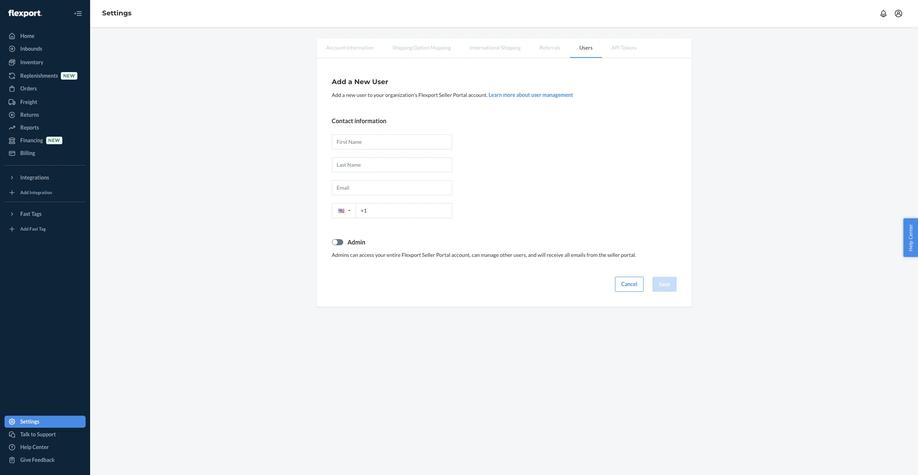 Task type: describe. For each thing, give the bounding box(es) containing it.
and
[[528, 252, 537, 258]]

api tokens tab
[[603, 38, 647, 57]]

cancel
[[622, 281, 638, 287]]

add a new user to your organization's flexport seller portal account. learn more about user management
[[332, 92, 574, 98]]

0 vertical spatial seller
[[439, 92, 452, 98]]

help inside help center button
[[908, 241, 915, 251]]

flexport logo image
[[8, 10, 42, 17]]

add integration link
[[5, 187, 86, 199]]

1 can from the left
[[350, 252, 358, 258]]

referrals
[[540, 44, 561, 51]]

0 vertical spatial your
[[374, 92, 385, 98]]

users
[[580, 44, 593, 51]]

shipping option mapping
[[393, 44, 451, 51]]

cancel button
[[615, 277, 644, 292]]

referrals tab
[[531, 38, 570, 57]]

talk to support button
[[5, 429, 86, 441]]

new
[[355, 78, 371, 86]]

1 vertical spatial your
[[375, 252, 386, 258]]

help center link
[[5, 442, 86, 454]]

emails
[[571, 252, 586, 258]]

integration
[[30, 190, 52, 196]]

fast inside fast tags dropdown button
[[20, 211, 30, 217]]

orders link
[[5, 83, 86, 95]]

organization's
[[386, 92, 418, 98]]

international shipping
[[470, 44, 521, 51]]

new for financing
[[48, 138, 60, 143]]

information
[[347, 44, 374, 51]]

admins
[[332, 252, 349, 258]]

reports
[[20, 124, 39, 131]]

account.
[[469, 92, 488, 98]]

learn
[[489, 92, 502, 98]]

admin
[[348, 239, 366, 246]]

replenishments
[[20, 73, 58, 79]]

give
[[20, 457, 31, 463]]

portal.
[[622, 252, 637, 258]]

add fast tag link
[[5, 223, 86, 235]]

returns
[[20, 112, 39, 118]]

manage
[[481, 252, 499, 258]]

add fast tag
[[20, 226, 46, 232]]

help center button
[[904, 218, 919, 257]]

account information
[[326, 44, 374, 51]]

1 vertical spatial help center
[[20, 444, 49, 451]]

users,
[[514, 252, 527, 258]]

Email text field
[[332, 180, 452, 195]]

freight
[[20, 99, 37, 105]]

account
[[326, 44, 346, 51]]

financing
[[20, 137, 43, 144]]

add for add a new user
[[332, 78, 347, 86]]

account information tab
[[317, 38, 384, 57]]

the
[[599, 252, 607, 258]]

0 vertical spatial settings
[[102, 9, 132, 17]]

tokens
[[621, 44, 637, 51]]

seller
[[608, 252, 621, 258]]

1 user from the left
[[357, 92, 367, 98]]

add a new user
[[332, 78, 389, 86]]

First Name text field
[[332, 134, 452, 150]]

integrations button
[[5, 172, 86, 184]]

api
[[612, 44, 620, 51]]

1 vertical spatial settings
[[20, 419, 39, 425]]

access
[[360, 252, 374, 258]]

billing
[[20, 150, 35, 156]]

0 vertical spatial settings link
[[102, 9, 132, 17]]

open account menu image
[[895, 9, 904, 18]]

2 can from the left
[[472, 252, 480, 258]]

orders
[[20, 85, 37, 92]]

about
[[517, 92, 531, 98]]

tab list containing account information
[[317, 38, 692, 58]]

api tokens
[[612, 44, 637, 51]]

entire
[[387, 252, 401, 258]]

1 vertical spatial new
[[346, 92, 356, 98]]

1 (702) 123-4567 telephone field
[[332, 203, 452, 218]]

to inside button
[[31, 431, 36, 438]]

reports link
[[5, 122, 86, 134]]

inbounds
[[20, 45, 42, 52]]

new for replenishments
[[63, 73, 75, 79]]

1 vertical spatial flexport
[[402, 252, 421, 258]]

home link
[[5, 30, 86, 42]]



Task type: vqa. For each thing, say whether or not it's contained in the screenshot.
1st Principal from the bottom
no



Task type: locate. For each thing, give the bounding box(es) containing it.
1 vertical spatial settings link
[[5, 416, 86, 428]]

new down reports link
[[48, 138, 60, 143]]

more
[[503, 92, 516, 98]]

1 shipping from the left
[[393, 44, 413, 51]]

1 vertical spatial center
[[32, 444, 49, 451]]

0 vertical spatial new
[[63, 73, 75, 79]]

a
[[348, 78, 353, 86], [343, 92, 345, 98]]

integrations
[[20, 174, 49, 181]]

to right "talk"
[[31, 431, 36, 438]]

a for new
[[343, 92, 345, 98]]

international
[[470, 44, 500, 51]]

add left new on the top left of the page
[[332, 78, 347, 86]]

1 horizontal spatial user
[[532, 92, 542, 98]]

0 vertical spatial flexport
[[419, 92, 438, 98]]

1 horizontal spatial can
[[472, 252, 480, 258]]

settings link
[[102, 9, 132, 17], [5, 416, 86, 428]]

1 horizontal spatial shipping
[[501, 44, 521, 51]]

1 horizontal spatial help center
[[908, 224, 915, 251]]

to down new on the top left of the page
[[368, 92, 373, 98]]

0 vertical spatial portal
[[453, 92, 468, 98]]

0 horizontal spatial a
[[343, 92, 345, 98]]

inventory link
[[5, 56, 86, 68]]

0 horizontal spatial portal
[[437, 252, 451, 258]]

0 horizontal spatial seller
[[422, 252, 436, 258]]

international shipping tab
[[461, 38, 531, 57]]

user
[[372, 78, 389, 86]]

all
[[565, 252, 570, 258]]

add inside the add integration link
[[20, 190, 29, 196]]

from
[[587, 252, 598, 258]]

help inside help center link
[[20, 444, 31, 451]]

0 horizontal spatial settings
[[20, 419, 39, 425]]

fast left tags
[[20, 211, 30, 217]]

will
[[538, 252, 546, 258]]

can left access at the left of the page
[[350, 252, 358, 258]]

0 vertical spatial to
[[368, 92, 373, 98]]

1 vertical spatial a
[[343, 92, 345, 98]]

0 vertical spatial help center
[[908, 224, 915, 251]]

freight link
[[5, 96, 86, 108]]

flexport right organization's
[[419, 92, 438, 98]]

1 horizontal spatial portal
[[453, 92, 468, 98]]

other
[[500, 252, 513, 258]]

shipping
[[393, 44, 413, 51], [501, 44, 521, 51]]

new up orders link
[[63, 73, 75, 79]]

close navigation image
[[74, 9, 83, 18]]

shipping inside international shipping tab
[[501, 44, 521, 51]]

0 vertical spatial a
[[348, 78, 353, 86]]

portal left account.
[[453, 92, 468, 98]]

home
[[20, 33, 35, 39]]

option
[[414, 44, 430, 51]]

1 horizontal spatial help
[[908, 241, 915, 251]]

can left manage
[[472, 252, 480, 258]]

help
[[908, 241, 915, 251], [20, 444, 31, 451]]

add up contact at top
[[332, 92, 342, 98]]

1 vertical spatial help
[[20, 444, 31, 451]]

seller
[[439, 92, 452, 98], [422, 252, 436, 258]]

tags
[[31, 211, 42, 217]]

1 vertical spatial fast
[[30, 226, 38, 232]]

inventory
[[20, 59, 43, 65]]

talk
[[20, 431, 30, 438]]

user right the about
[[532, 92, 542, 98]]

management
[[543, 92, 574, 98]]

a left new on the top left of the page
[[348, 78, 353, 86]]

shipping inside shipping option mapping tab
[[393, 44, 413, 51]]

returns link
[[5, 109, 86, 121]]

your down the user
[[374, 92, 385, 98]]

0 horizontal spatial settings link
[[5, 416, 86, 428]]

fast tags
[[20, 211, 42, 217]]

billing link
[[5, 147, 86, 159]]

mapping
[[431, 44, 451, 51]]

fast tags button
[[5, 208, 86, 220]]

your left "entire"
[[375, 252, 386, 258]]

center inside button
[[908, 224, 915, 239]]

0 horizontal spatial user
[[357, 92, 367, 98]]

0 vertical spatial fast
[[20, 211, 30, 217]]

information
[[355, 117, 387, 124]]

flexport
[[419, 92, 438, 98], [402, 252, 421, 258]]

1 horizontal spatial a
[[348, 78, 353, 86]]

2 shipping from the left
[[501, 44, 521, 51]]

portal
[[453, 92, 468, 98], [437, 252, 451, 258]]

save
[[660, 281, 671, 287]]

flexport right "entire"
[[402, 252, 421, 258]]

admins can access your entire flexport seller portal account, can manage other users, and will receive all emails from the seller portal.
[[332, 252, 637, 258]]

1 horizontal spatial to
[[368, 92, 373, 98]]

shipping option mapping tab
[[384, 38, 461, 57]]

help center inside button
[[908, 224, 915, 251]]

new down "add a new user"
[[346, 92, 356, 98]]

settings
[[102, 9, 132, 17], [20, 419, 39, 425]]

0 horizontal spatial can
[[350, 252, 358, 258]]

2 vertical spatial new
[[48, 138, 60, 143]]

0 horizontal spatial help center
[[20, 444, 49, 451]]

shipping left the option
[[393, 44, 413, 51]]

center
[[908, 224, 915, 239], [32, 444, 49, 451]]

Last Name text field
[[332, 157, 452, 172]]

give feedback
[[20, 457, 55, 463]]

fast left tag
[[30, 226, 38, 232]]

portal left the account,
[[437, 252, 451, 258]]

seller left account.
[[439, 92, 452, 98]]

1 horizontal spatial new
[[63, 73, 75, 79]]

1 vertical spatial to
[[31, 431, 36, 438]]

0 vertical spatial center
[[908, 224, 915, 239]]

0 horizontal spatial shipping
[[393, 44, 413, 51]]

feedback
[[32, 457, 55, 463]]

0 vertical spatial help
[[908, 241, 915, 251]]

add inside add fast tag link
[[20, 226, 29, 232]]

add for add a new user to your organization's flexport seller portal account. learn more about user management
[[332, 92, 342, 98]]

tag
[[39, 226, 46, 232]]

fast inside add fast tag link
[[30, 226, 38, 232]]

help center
[[908, 224, 915, 251], [20, 444, 49, 451]]

learn more about user management button
[[489, 91, 574, 99]]

1 horizontal spatial settings
[[102, 9, 132, 17]]

0 horizontal spatial center
[[32, 444, 49, 451]]

users tab
[[570, 38, 603, 58]]

1 horizontal spatial seller
[[439, 92, 452, 98]]

new
[[63, 73, 75, 79], [346, 92, 356, 98], [48, 138, 60, 143]]

1 vertical spatial seller
[[422, 252, 436, 258]]

2 horizontal spatial new
[[346, 92, 356, 98]]

seller left the account,
[[422, 252, 436, 258]]

inbounds link
[[5, 43, 86, 55]]

0 horizontal spatial to
[[31, 431, 36, 438]]

shipping right "international"
[[501, 44, 521, 51]]

a for new
[[348, 78, 353, 86]]

tab list
[[317, 38, 692, 58]]

fast
[[20, 211, 30, 217], [30, 226, 38, 232]]

can
[[350, 252, 358, 258], [472, 252, 480, 258]]

1 horizontal spatial settings link
[[102, 9, 132, 17]]

0 horizontal spatial new
[[48, 138, 60, 143]]

a down "add a new user"
[[343, 92, 345, 98]]

1 vertical spatial portal
[[437, 252, 451, 258]]

account,
[[452, 252, 471, 258]]

user down new on the top left of the page
[[357, 92, 367, 98]]

contact
[[332, 117, 354, 124]]

contact information
[[332, 117, 387, 124]]

add left integration
[[20, 190, 29, 196]]

talk to support
[[20, 431, 56, 438]]

receive
[[547, 252, 564, 258]]

add
[[332, 78, 347, 86], [332, 92, 342, 98], [20, 190, 29, 196], [20, 226, 29, 232]]

united states: + 1 image
[[348, 210, 350, 212]]

save button
[[653, 277, 677, 292]]

1 horizontal spatial center
[[908, 224, 915, 239]]

to
[[368, 92, 373, 98], [31, 431, 36, 438]]

add for add integration
[[20, 190, 29, 196]]

open notifications image
[[880, 9, 889, 18]]

your
[[374, 92, 385, 98], [375, 252, 386, 258]]

give feedback button
[[5, 454, 86, 466]]

add down fast tags
[[20, 226, 29, 232]]

add integration
[[20, 190, 52, 196]]

support
[[37, 431, 56, 438]]

0 horizontal spatial help
[[20, 444, 31, 451]]

add for add fast tag
[[20, 226, 29, 232]]

2 user from the left
[[532, 92, 542, 98]]



